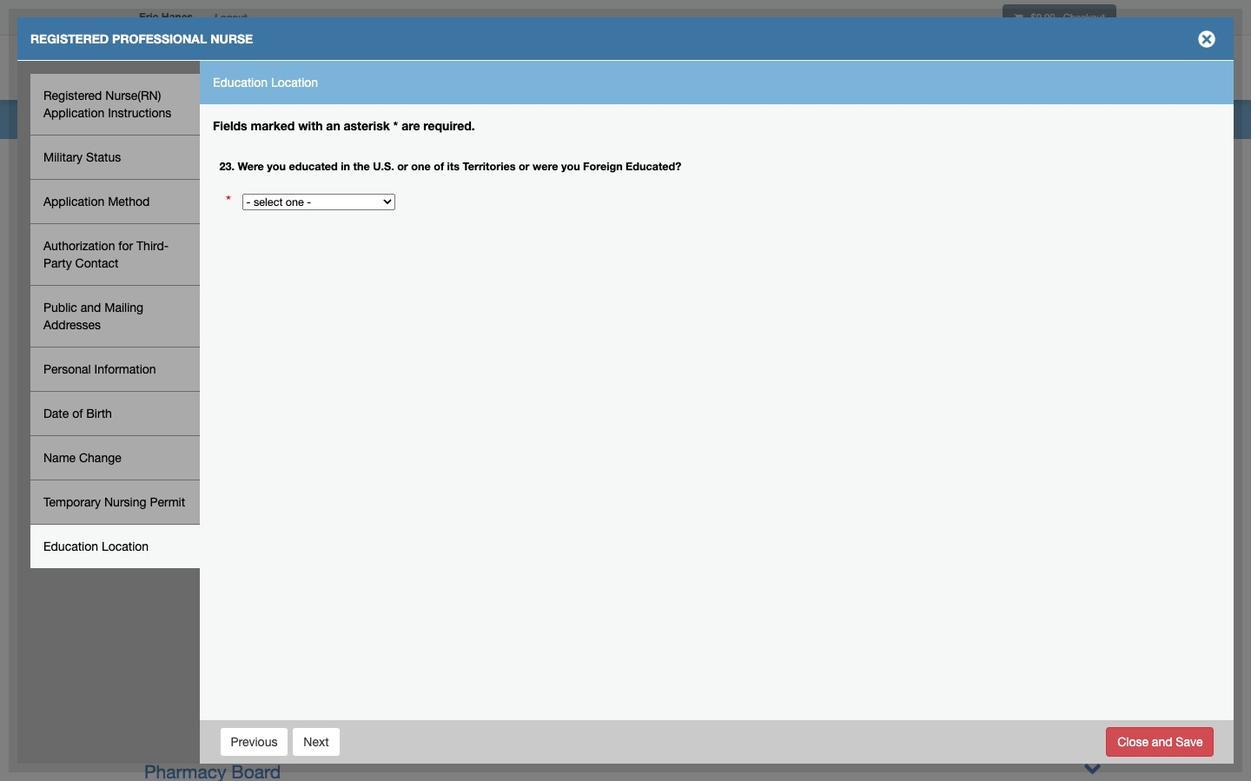 Task type: vqa. For each thing, say whether or not it's contained in the screenshot.
checkbox
no



Task type: describe. For each thing, give the bounding box(es) containing it.
0 vertical spatial education
[[213, 76, 268, 90]]

(rn,
[[267, 512, 302, 533]]

therapy inside occupational therapy board link
[[258, 733, 324, 753]]

23.
[[219, 159, 235, 173]]

authorization for third- party contact
[[43, 239, 169, 270]]

with
[[298, 118, 323, 133]]

the
[[353, 159, 370, 173]]

0 horizontal spatial *
[[226, 192, 231, 210]]

massage therapy board link
[[144, 426, 344, 447]]

for
[[118, 239, 133, 253]]

0 vertical spatial nursing
[[104, 495, 146, 509]]

and
[[81, 301, 101, 315]]

technology
[[458, 311, 551, 332]]

accounting board link
[[144, 225, 291, 246]]

1 medical from the top
[[144, 455, 208, 475]]

shopping cart image
[[1014, 13, 1023, 23]]

architecture
[[144, 254, 243, 275]]

nail
[[421, 311, 453, 332]]

surgeon
[[372, 455, 441, 475]]

application method
[[43, 195, 150, 209]]

asterisk
[[344, 118, 390, 133]]

& right lpn
[[348, 512, 359, 533]]

1 vertical spatial nursing
[[144, 512, 207, 533]]

limited liability company link
[[144, 397, 356, 418]]

my account
[[909, 63, 978, 76]]

occupational
[[144, 733, 253, 753]]

personal
[[43, 362, 91, 376]]

contractor
[[468, 368, 556, 389]]

nursing board (rn, lpn & apn) link
[[144, 512, 406, 533]]

method
[[108, 195, 150, 209]]

my
[[909, 63, 925, 76]]

temporary
[[43, 495, 101, 509]]

1 vertical spatial location
[[102, 540, 149, 554]]

date
[[43, 407, 69, 421]]

illinois department of financial and professional regulation image
[[130, 39, 527, 95]]

& left nail on the top of page
[[405, 311, 416, 332]]

dental
[[144, 340, 197, 361]]

nurse(rn)
[[105, 89, 161, 103]]

$0.00 checkout
[[1028, 11, 1105, 23]]

registered nurse(rn) application instructions
[[43, 89, 171, 120]]

educated?
[[626, 159, 682, 173]]

security,
[[231, 368, 301, 389]]

permit
[[150, 495, 185, 509]]

one
[[411, 159, 431, 173]]

limited
[[144, 397, 204, 418]]

logout link
[[202, 0, 261, 35]]

2 application from the top
[[43, 195, 105, 209]]

collection agency board link
[[144, 282, 347, 303]]

in
[[341, 159, 350, 173]]

massage
[[144, 426, 218, 447]]

account
[[928, 63, 978, 76]]

1 or from the left
[[397, 159, 408, 173]]

company
[[276, 397, 356, 418]]

information
[[94, 362, 156, 376]]

corporation
[[214, 483, 311, 504]]

registered professional nurse
[[30, 31, 253, 46]]

1 vertical spatial education location
[[43, 540, 149, 554]]

online services link
[[992, 39, 1121, 100]]

cosmetology,
[[208, 311, 320, 332]]

professional
[[112, 31, 207, 46]]

fingerprint
[[306, 368, 394, 389]]

accounting
[[144, 225, 237, 246]]

eric
[[139, 10, 159, 23]]

registered
[[30, 31, 109, 46]]

medical board (physician & surgeon & chiropractor) link
[[144, 455, 570, 475]]

u.s.
[[373, 159, 394, 173]]

party
[[43, 256, 72, 270]]

fields marked with an asterisk * are required.
[[213, 118, 475, 133]]

medical corporation link
[[144, 483, 311, 504]]

& left alarm
[[399, 368, 411, 389]]

third-
[[136, 239, 169, 253]]

foreign
[[583, 159, 623, 173]]

occupational therapy board
[[144, 733, 379, 753]]

date of birth
[[43, 407, 112, 421]]

1 vertical spatial of
[[72, 407, 83, 421]]

nurse
[[210, 31, 253, 46]]

1 horizontal spatial *
[[393, 118, 398, 133]]



Task type: locate. For each thing, give the bounding box(es) containing it.
1 horizontal spatial education
[[213, 76, 268, 90]]

home link
[[837, 39, 895, 100]]

my account link
[[895, 39, 992, 100]]

public and mailing addresses
[[43, 301, 144, 332]]

fields
[[213, 118, 247, 133]]

board
[[242, 225, 291, 246], [248, 254, 297, 275], [297, 282, 347, 303], [556, 311, 605, 332], [202, 340, 251, 361], [561, 368, 610, 389], [295, 426, 344, 447], [214, 455, 263, 475], [213, 512, 262, 533], [329, 733, 379, 753]]

* left are
[[393, 118, 398, 133]]

0 vertical spatial location
[[271, 76, 318, 90]]

name
[[43, 451, 76, 465]]

contact
[[75, 256, 118, 270]]

authorization
[[43, 239, 115, 253]]

nursing left permit
[[104, 495, 146, 509]]

home
[[851, 63, 881, 76]]

chevron down image
[[1084, 730, 1102, 748]]

2 you from the left
[[561, 159, 580, 173]]

checkout
[[1063, 11, 1105, 23]]

0 vertical spatial therapy
[[223, 426, 290, 447]]

1 vertical spatial *
[[226, 192, 231, 210]]

*
[[393, 118, 398, 133], [226, 192, 231, 210]]

0 horizontal spatial or
[[397, 159, 408, 173]]

alarm
[[416, 368, 463, 389]]

0 vertical spatial *
[[393, 118, 398, 133]]

status
[[86, 150, 121, 164]]

are
[[402, 118, 420, 133]]

chiropractor)
[[462, 455, 570, 475]]

1 vertical spatial therapy
[[258, 733, 324, 753]]

& left surgeon
[[356, 455, 367, 475]]

were
[[238, 159, 264, 173]]

* down 23.
[[226, 192, 231, 210]]

collection
[[144, 282, 226, 303]]

0 horizontal spatial education
[[43, 540, 98, 554]]

1 horizontal spatial location
[[271, 76, 318, 90]]

23. were you educated in the u.s. or one of its territories or were you foreign educated?
[[219, 159, 682, 173]]

of right date on the bottom of page
[[72, 407, 83, 421]]

of left its on the top of the page
[[434, 159, 444, 173]]

mailing
[[105, 301, 144, 315]]

were
[[533, 159, 558, 173]]

0 vertical spatial education location
[[213, 76, 318, 90]]

liability
[[210, 397, 271, 418]]

education location up marked at the left of page
[[213, 76, 318, 90]]

temporary nursing permit
[[43, 495, 185, 509]]

&
[[405, 311, 416, 332], [399, 368, 411, 389], [356, 455, 367, 475], [446, 455, 457, 475], [348, 512, 359, 533]]

instructions
[[108, 106, 171, 120]]

therapy inside accounting board architecture board collection agency board barber, cosmetology, esthetics & nail technology board dental board detective, security, fingerprint & alarm contractor board limited liability company massage therapy board medical board (physician & surgeon & chiropractor) medical corporation
[[223, 426, 290, 447]]

birth
[[86, 407, 112, 421]]

military status
[[43, 150, 121, 164]]

1 horizontal spatial of
[[434, 159, 444, 173]]

education up fields
[[213, 76, 268, 90]]

accounting board architecture board collection agency board barber, cosmetology, esthetics & nail technology board dental board detective, security, fingerprint & alarm contractor board limited liability company massage therapy board medical board (physician & surgeon & chiropractor) medical corporation
[[144, 225, 610, 504]]

change
[[79, 451, 121, 465]]

lpn
[[308, 512, 343, 533]]

close window image
[[1193, 25, 1221, 53]]

1 horizontal spatial or
[[519, 159, 530, 173]]

territories
[[463, 159, 516, 173]]

1 vertical spatial education
[[43, 540, 98, 554]]

addresses
[[43, 318, 101, 332]]

military
[[43, 150, 83, 164]]

& right surgeon
[[446, 455, 457, 475]]

0 vertical spatial application
[[43, 106, 105, 120]]

apn)
[[364, 512, 406, 533]]

or left were
[[519, 159, 530, 173]]

location down temporary nursing permit
[[102, 540, 149, 554]]

agency
[[231, 282, 292, 303]]

therapy
[[223, 426, 290, 447], [258, 733, 324, 753]]

detective, security, fingerprint & alarm contractor board link
[[144, 368, 610, 389]]

1 application from the top
[[43, 106, 105, 120]]

education down 'temporary'
[[43, 540, 98, 554]]

or left one at left top
[[397, 159, 408, 173]]

$0.00
[[1031, 11, 1055, 23]]

0 horizontal spatial you
[[267, 159, 286, 173]]

required.
[[424, 118, 475, 133]]

application inside registered nurse(rn) application instructions
[[43, 106, 105, 120]]

education location down temporary nursing permit
[[43, 540, 149, 554]]

esthetics
[[325, 311, 400, 332]]

chevron down image
[[1084, 759, 1102, 777]]

application down the registered
[[43, 106, 105, 120]]

its
[[447, 159, 460, 173]]

0 horizontal spatial education location
[[43, 540, 149, 554]]

0 vertical spatial of
[[434, 159, 444, 173]]

1 horizontal spatial education location
[[213, 76, 318, 90]]

1 you from the left
[[267, 159, 286, 173]]

application up authorization
[[43, 195, 105, 209]]

services
[[1046, 63, 1096, 76]]

or
[[397, 159, 408, 173], [519, 159, 530, 173]]

eric hanes
[[139, 10, 193, 23]]

online services
[[1006, 63, 1098, 76]]

nursing
[[104, 495, 146, 509], [144, 512, 207, 533]]

dental board link
[[144, 340, 251, 361]]

an
[[326, 118, 340, 133]]

2 or from the left
[[519, 159, 530, 173]]

0 vertical spatial medical
[[144, 455, 208, 475]]

education
[[213, 76, 268, 90], [43, 540, 98, 554]]

nursing down permit
[[144, 512, 207, 533]]

you
[[267, 159, 286, 173], [561, 159, 580, 173]]

educated
[[289, 159, 338, 173]]

personal information
[[43, 362, 156, 376]]

1 horizontal spatial you
[[561, 159, 580, 173]]

1 vertical spatial medical
[[144, 483, 208, 504]]

0 horizontal spatial of
[[72, 407, 83, 421]]

application
[[43, 106, 105, 120], [43, 195, 105, 209]]

detective,
[[144, 368, 226, 389]]

(physician
[[268, 455, 351, 475]]

barber, cosmetology, esthetics & nail technology board link
[[144, 311, 605, 332]]

location up with
[[271, 76, 318, 90]]

barber,
[[144, 311, 203, 332]]

1 vertical spatial application
[[43, 195, 105, 209]]

hanes
[[161, 10, 193, 23]]

2 medical from the top
[[144, 483, 208, 504]]

registered
[[43, 89, 102, 103]]

marked
[[251, 118, 295, 133]]

logout
[[215, 11, 247, 23]]

name change
[[43, 451, 121, 465]]

0 horizontal spatial location
[[102, 540, 149, 554]]

None button
[[219, 727, 289, 757], [292, 727, 340, 757], [1106, 727, 1214, 757], [219, 727, 289, 757], [292, 727, 340, 757], [1106, 727, 1214, 757]]

public
[[43, 301, 77, 315]]

occupational therapy board link
[[144, 730, 1102, 753]]



